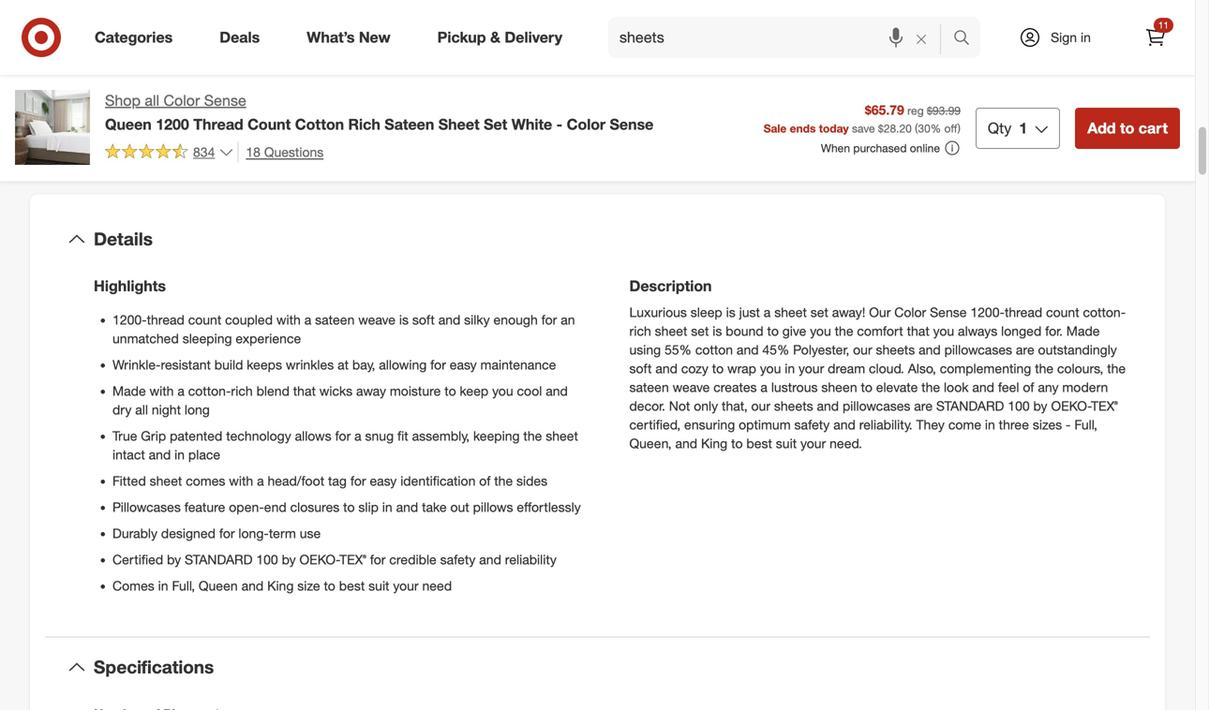 Task type: locate. For each thing, give the bounding box(es) containing it.
safety up need.
[[794, 417, 830, 433]]

you
[[810, 323, 831, 339], [933, 323, 954, 339], [760, 360, 781, 377], [492, 383, 513, 399]]

2 horizontal spatial sense
[[930, 304, 967, 321]]

designed
[[161, 525, 216, 542]]

0 vertical spatial color
[[164, 91, 200, 110]]

and left take
[[396, 499, 418, 516]]

1 vertical spatial rich
[[231, 383, 253, 399]]

dry
[[112, 402, 132, 418]]

full, down the modern
[[1075, 417, 1098, 433]]

easy up keep
[[450, 357, 477, 373]]

0 horizontal spatial sense
[[204, 91, 246, 110]]

all right shop
[[145, 91, 159, 110]]

pillowcases
[[945, 342, 1012, 358], [843, 398, 911, 414]]

1 vertical spatial king
[[267, 578, 294, 594]]

safety up the need
[[440, 552, 476, 568]]

with inside 1200-thread count coupled with a sateen weave is soft and silky enough for an unmatched sleeping experience
[[276, 312, 301, 328]]

- right white
[[556, 115, 563, 133]]

1 vertical spatial of
[[479, 473, 491, 489]]

to
[[1120, 119, 1135, 137], [767, 323, 779, 339], [712, 360, 724, 377], [861, 379, 873, 396], [445, 383, 456, 399], [731, 435, 743, 452], [343, 499, 355, 516], [324, 578, 335, 594]]

0 horizontal spatial that
[[293, 383, 316, 399]]

1200- up always on the right of page
[[971, 304, 1005, 321]]

sheet up sides
[[546, 428, 578, 444]]

oeko- down the modern
[[1051, 398, 1091, 414]]

color inside description luxurious sleep is just a sheet set away! our color sense 1200-thread count cotton- rich sheet set is bound to give you the comfort that you always longed for. made using 55% cotton and 45% polyester, our sheets and pillowcases are outstandingly soft and cozy to wrap you in your dream cloud. also, complementing the colours, the sateen weave creates a lustrous sheen to elevate the look and feel of any modern decor. not only that, our sheets and pillowcases are standard 100 by oeko-tex® certified, ensuring optimum safety and reliability. they come in three sizes - full, queen, and king to best suit your need.
[[895, 304, 926, 321]]

1 horizontal spatial tex®
[[1091, 398, 1118, 414]]

in right the comes
[[158, 578, 168, 594]]

in left place at the bottom of page
[[174, 447, 185, 463]]

0 horizontal spatial thread
[[147, 312, 185, 328]]

bound
[[726, 323, 764, 339]]

$65.79 reg $93.99 sale ends today save $ 28.20 ( 30 % off )
[[764, 102, 961, 135]]

count inside 1200-thread count coupled with a sateen weave is soft and silky enough for an unmatched sleeping experience
[[188, 312, 221, 328]]

1 horizontal spatial soft
[[629, 360, 652, 377]]

1 vertical spatial sense
[[610, 115, 654, 133]]

0 vertical spatial 100
[[1008, 398, 1030, 414]]

with up open-
[[229, 473, 253, 489]]

our up dream
[[853, 342, 872, 358]]

a inside 1200-thread count coupled with a sateen weave is soft and silky enough for an unmatched sleeping experience
[[304, 312, 311, 328]]

resistant
[[161, 357, 211, 373]]

and inside true grip patented technology allows for a snug fit assembly, keeping the sheet intact and in place
[[149, 447, 171, 463]]

the inside true grip patented technology allows for a snug fit assembly, keeping the sheet intact and in place
[[523, 428, 542, 444]]

0 vertical spatial rich
[[629, 323, 651, 339]]

oeko- down use
[[300, 552, 339, 568]]

rich up using
[[629, 323, 651, 339]]

of left the any
[[1023, 379, 1034, 396]]

deals
[[220, 28, 260, 46]]

count up sleeping at the top of the page
[[188, 312, 221, 328]]

in right sign
[[1081, 29, 1091, 45]]

1 vertical spatial full,
[[172, 578, 195, 594]]

&
[[490, 28, 501, 46]]

for right allows
[[335, 428, 351, 444]]

0 horizontal spatial suit
[[369, 578, 389, 594]]

true
[[112, 428, 137, 444]]

specifications
[[94, 657, 214, 678]]

reg
[[908, 104, 924, 118]]

1 horizontal spatial our
[[853, 342, 872, 358]]

sheet up 55%
[[655, 323, 687, 339]]

soft inside description luxurious sleep is just a sheet set away! our color sense 1200-thread count cotton- rich sheet set is bound to give you the comfort that you always longed for. made using 55% cotton and 45% polyester, our sheets and pillowcases are outstandingly soft and cozy to wrap you in your dream cloud. also, complementing the colours, the sateen weave creates a lustrous sheen to elevate the look and feel of any modern decor. not only that, our sheets and pillowcases are standard 100 by oeko-tex® certified, ensuring optimum safety and reliability. they come in three sizes - full, queen, and king to best suit your need.
[[629, 360, 652, 377]]

shop all color sense queen 1200 thread count cotton rich sateen sheet set white - color sense
[[105, 91, 654, 133]]

1 horizontal spatial of
[[1023, 379, 1034, 396]]

weave down cozy at the right bottom
[[673, 379, 710, 396]]

cart
[[1139, 119, 1168, 137]]

and right the cool
[[546, 383, 568, 399]]

0 horizontal spatial full,
[[172, 578, 195, 594]]

thread up longed
[[1005, 304, 1043, 321]]

away!
[[832, 304, 866, 321]]

0 vertical spatial with
[[276, 312, 301, 328]]

1 horizontal spatial set
[[811, 304, 829, 321]]

online
[[910, 141, 940, 155]]

image gallery element
[[15, 0, 575, 108]]

0 vertical spatial sateen
[[315, 312, 355, 328]]

best
[[747, 435, 772, 452], [339, 578, 365, 594]]

1 vertical spatial are
[[914, 398, 933, 414]]

tex® down the modern
[[1091, 398, 1118, 414]]

100 up three
[[1008, 398, 1030, 414]]

0 horizontal spatial made
[[112, 383, 146, 399]]

1 horizontal spatial -
[[1066, 417, 1071, 433]]

rich inside made with a cotton-rich blend that wicks away moisture to keep you cool and dry all night long
[[231, 383, 253, 399]]

color right white
[[567, 115, 606, 133]]

0 vertical spatial made
[[1067, 323, 1100, 339]]

what's
[[307, 28, 355, 46]]

away
[[356, 383, 386, 399]]

a up wrinkles
[[304, 312, 311, 328]]

dream
[[828, 360, 865, 377]]

sheen
[[822, 379, 857, 396]]

0 vertical spatial -
[[556, 115, 563, 133]]

made up dry
[[112, 383, 146, 399]]

0 horizontal spatial queen
[[105, 115, 152, 133]]

experience
[[236, 330, 301, 347]]

1
[[1019, 119, 1028, 137]]

advertisement region
[[620, 7, 1180, 71]]

1 horizontal spatial full,
[[1075, 417, 1098, 433]]

to left keep
[[445, 383, 456, 399]]

is up cotton
[[713, 323, 722, 339]]

to down ensuring
[[731, 435, 743, 452]]

a inside true grip patented technology allows for a snug fit assembly, keeping the sheet intact and in place
[[354, 428, 361, 444]]

of up the pillows
[[479, 473, 491, 489]]

and up "also,"
[[919, 342, 941, 358]]

for left the credible
[[370, 552, 386, 568]]

0 horizontal spatial 1200-
[[112, 312, 147, 328]]

you up 'polyester,'
[[810, 323, 831, 339]]

description
[[629, 277, 712, 295]]

comes in full, queen and king size to best suit your need
[[112, 578, 452, 594]]

search button
[[945, 17, 990, 62]]

cotton- up long
[[188, 383, 231, 399]]

queen down shop
[[105, 115, 152, 133]]

0 vertical spatial soft
[[412, 312, 435, 328]]

1 vertical spatial suit
[[369, 578, 389, 594]]

to left slip
[[343, 499, 355, 516]]

and down grip
[[149, 447, 171, 463]]

suit inside description luxurious sleep is just a sheet set away! our color sense 1200-thread count cotton- rich sheet set is bound to give you the comfort that you always longed for. made using 55% cotton and 45% polyester, our sheets and pillowcases are outstandingly soft and cozy to wrap you in your dream cloud. also, complementing the colours, the sateen weave creates a lustrous sheen to elevate the look and feel of any modern decor. not only that, our sheets and pillowcases are standard 100 by oeko-tex® certified, ensuring optimum safety and reliability. they come in three sizes - full, queen, and king to best suit your need.
[[776, 435, 797, 452]]

to down "cloud."
[[861, 379, 873, 396]]

certified
[[112, 552, 163, 568]]

1 vertical spatial 100
[[256, 552, 278, 568]]

set down the sleep
[[691, 323, 709, 339]]

closures
[[290, 499, 340, 516]]

2 horizontal spatial by
[[1034, 398, 1048, 414]]

thread
[[193, 115, 243, 133]]

0 horizontal spatial sateen
[[315, 312, 355, 328]]

standard up "come"
[[936, 398, 1004, 414]]

suit down 'optimum'
[[776, 435, 797, 452]]

you inside made with a cotton-rich blend that wicks away moisture to keep you cool and dry all night long
[[492, 383, 513, 399]]

0 horizontal spatial set
[[691, 323, 709, 339]]

pillowcases down always on the right of page
[[945, 342, 1012, 358]]

and
[[438, 312, 461, 328], [737, 342, 759, 358], [919, 342, 941, 358], [656, 360, 678, 377], [972, 379, 995, 396], [546, 383, 568, 399], [817, 398, 839, 414], [834, 417, 856, 433], [675, 435, 697, 452], [149, 447, 171, 463], [396, 499, 418, 516], [479, 552, 501, 568], [241, 578, 264, 594]]

our up 'optimum'
[[751, 398, 771, 414]]

thread inside 1200-thread count coupled with a sateen weave is soft and silky enough for an unmatched sleeping experience
[[147, 312, 185, 328]]

1 vertical spatial with
[[150, 383, 174, 399]]

fit
[[397, 428, 408, 444]]

0 vertical spatial sense
[[204, 91, 246, 110]]

are
[[1016, 342, 1035, 358], [914, 398, 933, 414]]

not
[[669, 398, 690, 414]]

0 vertical spatial safety
[[794, 417, 830, 433]]

1 vertical spatial all
[[135, 402, 148, 418]]

made with a cotton-rich blend that wicks away moisture to keep you cool and dry all night long
[[112, 383, 568, 418]]

100 inside description luxurious sleep is just a sheet set away! our color sense 1200-thread count cotton- rich sheet set is bound to give you the comfort that you always longed for. made using 55% cotton and 45% polyester, our sheets and pillowcases are outstandingly soft and cozy to wrap you in your dream cloud. also, complementing the colours, the sateen weave creates a lustrous sheen to elevate the look and feel of any modern decor. not only that, our sheets and pillowcases are standard 100 by oeko-tex® certified, ensuring optimum safety and reliability. they come in three sizes - full, queen, and king to best suit your need.
[[1008, 398, 1030, 414]]

your
[[799, 360, 824, 377], [801, 435, 826, 452], [393, 578, 419, 594]]

head/foot
[[268, 473, 324, 489]]

0 horizontal spatial rich
[[231, 383, 253, 399]]

in right slip
[[382, 499, 392, 516]]

a right creates
[[761, 379, 768, 396]]

with
[[276, 312, 301, 328], [150, 383, 174, 399], [229, 473, 253, 489]]

color up "1200"
[[164, 91, 200, 110]]

100
[[1008, 398, 1030, 414], [256, 552, 278, 568]]

1 horizontal spatial sense
[[610, 115, 654, 133]]

soft up the allowing
[[412, 312, 435, 328]]

in left three
[[985, 417, 995, 433]]

sheet
[[438, 115, 480, 133]]

pillowcases feature open-end closures to slip in and take out pillows effortlessly
[[112, 499, 581, 516]]

0 vertical spatial your
[[799, 360, 824, 377]]

full, right the comes
[[172, 578, 195, 594]]

best down certified by standard 100 by oeko-tex® for credible safety and reliability
[[339, 578, 365, 594]]

need
[[422, 578, 452, 594]]

by down term
[[282, 552, 296, 568]]

0 horizontal spatial oeko-
[[300, 552, 339, 568]]

0 horizontal spatial our
[[751, 398, 771, 414]]

tex® down pillowcases feature open-end closures to slip in and take out pillows effortlessly
[[339, 552, 366, 568]]

the down away!
[[835, 323, 854, 339]]

0 vertical spatial of
[[1023, 379, 1034, 396]]

1 horizontal spatial standard
[[936, 398, 1004, 414]]

search
[[945, 30, 990, 48]]

standard down the durably designed for long-term use
[[185, 552, 253, 568]]

sheet up pillowcases
[[150, 473, 182, 489]]

0 horizontal spatial pillowcases
[[843, 398, 911, 414]]

0 horizontal spatial weave
[[358, 312, 396, 328]]

a up night
[[177, 383, 185, 399]]

that
[[907, 323, 930, 339], [293, 383, 316, 399]]

1 horizontal spatial king
[[701, 435, 728, 452]]

1 horizontal spatial 1200-
[[971, 304, 1005, 321]]

0 horizontal spatial by
[[167, 552, 181, 568]]

new
[[359, 28, 391, 46]]

the right keeping
[[523, 428, 542, 444]]

1 vertical spatial tex®
[[339, 552, 366, 568]]

0 horizontal spatial -
[[556, 115, 563, 133]]

1 horizontal spatial are
[[1016, 342, 1035, 358]]

by down designed
[[167, 552, 181, 568]]

0 horizontal spatial count
[[188, 312, 221, 328]]

1 vertical spatial weave
[[673, 379, 710, 396]]

count
[[1046, 304, 1080, 321], [188, 312, 221, 328]]

show more images
[[230, 78, 360, 96]]

0 horizontal spatial sheets
[[774, 398, 813, 414]]

1 vertical spatial standard
[[185, 552, 253, 568]]

1 horizontal spatial easy
[[450, 357, 477, 373]]

0 horizontal spatial are
[[914, 398, 933, 414]]

an
[[561, 312, 575, 328]]

rich
[[629, 323, 651, 339], [231, 383, 253, 399]]

0 vertical spatial all
[[145, 91, 159, 110]]

king down ensuring
[[701, 435, 728, 452]]

queen
[[105, 115, 152, 133], [199, 578, 238, 594]]

safety
[[794, 417, 830, 433], [440, 552, 476, 568]]

to down cotton
[[712, 360, 724, 377]]

sides
[[517, 473, 548, 489]]

sheet
[[774, 304, 807, 321], [655, 323, 687, 339], [546, 428, 578, 444], [150, 473, 182, 489]]

are down longed
[[1016, 342, 1035, 358]]

0 horizontal spatial is
[[399, 312, 409, 328]]

with up experience
[[276, 312, 301, 328]]

thread
[[1005, 304, 1043, 321], [147, 312, 185, 328]]

for inside 1200-thread count coupled with a sateen weave is soft and silky enough for an unmatched sleeping experience
[[541, 312, 557, 328]]

1 horizontal spatial sateen
[[629, 379, 669, 396]]

pickup & delivery link
[[422, 17, 586, 58]]

of inside description luxurious sleep is just a sheet set away! our color sense 1200-thread count cotton- rich sheet set is bound to give you the comfort that you always longed for. made using 55% cotton and 45% polyester, our sheets and pillowcases are outstandingly soft and cozy to wrap you in your dream cloud. also, complementing the colours, the sateen weave creates a lustrous sheen to elevate the look and feel of any modern decor. not only that, our sheets and pillowcases are standard 100 by oeko-tex® certified, ensuring optimum safety and reliability. they come in three sizes - full, queen, and king to best suit your need.
[[1023, 379, 1034, 396]]

1 vertical spatial safety
[[440, 552, 476, 568]]

sheets down lustrous
[[774, 398, 813, 414]]

suit down the credible
[[369, 578, 389, 594]]

1 vertical spatial that
[[293, 383, 316, 399]]

0 vertical spatial weave
[[358, 312, 396, 328]]

soft down using
[[629, 360, 652, 377]]

1 vertical spatial sheets
[[774, 398, 813, 414]]

0 vertical spatial suit
[[776, 435, 797, 452]]

1 vertical spatial cotton-
[[188, 383, 231, 399]]

sheets up "cloud."
[[876, 342, 915, 358]]

0 vertical spatial full,
[[1075, 417, 1098, 433]]

and down complementing
[[972, 379, 995, 396]]

all inside made with a cotton-rich blend that wicks away moisture to keep you cool and dry all night long
[[135, 402, 148, 418]]

queen down the durably designed for long-term use
[[199, 578, 238, 594]]

is up the allowing
[[399, 312, 409, 328]]

0 horizontal spatial best
[[339, 578, 365, 594]]

end
[[264, 499, 287, 516]]

deals link
[[204, 17, 283, 58]]

cotton- up outstandingly
[[1083, 304, 1126, 321]]

for left an
[[541, 312, 557, 328]]

by up sizes
[[1034, 398, 1048, 414]]

sateen inside 1200-thread count coupled with a sateen weave is soft and silky enough for an unmatched sleeping experience
[[315, 312, 355, 328]]

1 horizontal spatial thread
[[1005, 304, 1043, 321]]

0 vertical spatial that
[[907, 323, 930, 339]]

you left the cool
[[492, 383, 513, 399]]

your left need.
[[801, 435, 826, 452]]

weave up bay, at the left bottom
[[358, 312, 396, 328]]

king left size
[[267, 578, 294, 594]]

count up for. at the top of page
[[1046, 304, 1080, 321]]

set
[[811, 304, 829, 321], [691, 323, 709, 339]]

easy
[[450, 357, 477, 373], [370, 473, 397, 489]]

are up the "they"
[[914, 398, 933, 414]]

1 vertical spatial made
[[112, 383, 146, 399]]

place
[[188, 447, 220, 463]]

sponsored
[[1125, 74, 1180, 88]]

standard inside description luxurious sleep is just a sheet set away! our color sense 1200-thread count cotton- rich sheet set is bound to give you the comfort that you always longed for. made using 55% cotton and 45% polyester, our sheets and pillowcases are outstandingly soft and cozy to wrap you in your dream cloud. also, complementing the colours, the sateen weave creates a lustrous sheen to elevate the look and feel of any modern decor. not only that, our sheets and pillowcases are standard 100 by oeko-tex® certified, ensuring optimum safety and reliability. they come in three sizes - full, queen, and king to best suit your need.
[[936, 398, 1004, 414]]

is inside 1200-thread count coupled with a sateen weave is soft and silky enough for an unmatched sleeping experience
[[399, 312, 409, 328]]

0 horizontal spatial tex®
[[339, 552, 366, 568]]

fitted
[[112, 473, 146, 489]]

by inside description luxurious sleep is just a sheet set away! our color sense 1200-thread count cotton- rich sheet set is bound to give you the comfort that you always longed for. made using 55% cotton and 45% polyester, our sheets and pillowcases are outstandingly soft and cozy to wrap you in your dream cloud. also, complementing the colours, the sateen weave creates a lustrous sheen to elevate the look and feel of any modern decor. not only that, our sheets and pillowcases are standard 100 by oeko-tex® certified, ensuring optimum safety and reliability. they come in three sizes - full, queen, and king to best suit your need.
[[1034, 398, 1048, 414]]

outstandingly
[[1038, 342, 1117, 358]]

thread up unmatched
[[147, 312, 185, 328]]

1 vertical spatial -
[[1066, 417, 1071, 433]]

0 vertical spatial cotton-
[[1083, 304, 1126, 321]]

credible
[[389, 552, 437, 568]]

1 horizontal spatial 100
[[1008, 398, 1030, 414]]

show more images button
[[218, 66, 372, 108]]

queen,
[[629, 435, 672, 452]]

$65.79
[[865, 102, 904, 118]]

1 horizontal spatial pillowcases
[[945, 342, 1012, 358]]

all inside shop all color sense queen 1200 thread count cotton rich sateen sheet set white - color sense
[[145, 91, 159, 110]]

1 horizontal spatial suit
[[776, 435, 797, 452]]

keeps
[[247, 357, 282, 373]]

safety inside description luxurious sleep is just a sheet set away! our color sense 1200-thread count cotton- rich sheet set is bound to give you the comfort that you always longed for. made using 55% cotton and 45% polyester, our sheets and pillowcases are outstandingly soft and cozy to wrap you in your dream cloud. also, complementing the colours, the sateen weave creates a lustrous sheen to elevate the look and feel of any modern decor. not only that, our sheets and pillowcases are standard 100 by oeko-tex® certified, ensuring optimum safety and reliability. they come in three sizes - full, queen, and king to best suit your need.
[[794, 417, 830, 433]]

keep
[[460, 383, 489, 399]]

0 horizontal spatial standard
[[185, 552, 253, 568]]

0 horizontal spatial with
[[150, 383, 174, 399]]

feel
[[998, 379, 1019, 396]]

1 horizontal spatial cotton-
[[1083, 304, 1126, 321]]

to up 45%
[[767, 323, 779, 339]]

is left just
[[726, 304, 736, 321]]

and down 55%
[[656, 360, 678, 377]]

oeko- inside description luxurious sleep is just a sheet set away! our color sense 1200-thread count cotton- rich sheet set is bound to give you the comfort that you always longed for. made using 55% cotton and 45% polyester, our sheets and pillowcases are outstandingly soft and cozy to wrap you in your dream cloud. also, complementing the colours, the sateen weave creates a lustrous sheen to elevate the look and feel of any modern decor. not only that, our sheets and pillowcases are standard 100 by oeko-tex® certified, ensuring optimum safety and reliability. they come in three sizes - full, queen, and king to best suit your need.
[[1051, 398, 1091, 414]]

unmatched
[[112, 330, 179, 347]]

1200-
[[971, 304, 1005, 321], [112, 312, 147, 328]]

to right add
[[1120, 119, 1135, 137]]

all
[[145, 91, 159, 110], [135, 402, 148, 418]]

slip
[[358, 499, 379, 516]]

identification
[[400, 473, 476, 489]]

0 vertical spatial king
[[701, 435, 728, 452]]

1 vertical spatial our
[[751, 398, 771, 414]]

1 horizontal spatial safety
[[794, 417, 830, 433]]

your down the credible
[[393, 578, 419, 594]]

sale
[[764, 121, 787, 135]]

100 down the long-
[[256, 552, 278, 568]]

sizes
[[1033, 417, 1062, 433]]

What can we help you find? suggestions appear below search field
[[608, 17, 958, 58]]

longed
[[1001, 323, 1042, 339]]

2 vertical spatial with
[[229, 473, 253, 489]]

cotton- inside made with a cotton-rich blend that wicks away moisture to keep you cool and dry all night long
[[188, 383, 231, 399]]



Task type: describe. For each thing, give the bounding box(es) containing it.
1 vertical spatial best
[[339, 578, 365, 594]]

0 vertical spatial set
[[811, 304, 829, 321]]

questions
[[264, 144, 324, 160]]

0 vertical spatial are
[[1016, 342, 1035, 358]]

certified,
[[629, 417, 681, 433]]

the down "also,"
[[922, 379, 940, 396]]

1 vertical spatial your
[[801, 435, 826, 452]]

patented
[[170, 428, 222, 444]]

1 vertical spatial pillowcases
[[843, 398, 911, 414]]

durably
[[112, 525, 157, 542]]

tag
[[328, 473, 347, 489]]

and down the long-
[[241, 578, 264, 594]]

that inside made with a cotton-rich blend that wicks away moisture to keep you cool and dry all night long
[[293, 383, 316, 399]]

give
[[783, 323, 806, 339]]

0 vertical spatial sheets
[[876, 342, 915, 358]]

moisture
[[390, 383, 441, 399]]

add to cart button
[[1075, 108, 1180, 149]]

delivery
[[505, 28, 562, 46]]

silky
[[464, 312, 490, 328]]

effortlessly
[[517, 499, 581, 516]]

description luxurious sleep is just a sheet set away! our color sense 1200-thread count cotton- rich sheet set is bound to give you the comfort that you always longed for. made using 55% cotton and 45% polyester, our sheets and pillowcases are outstandingly soft and cozy to wrap you in your dream cloud. also, complementing the colours, the sateen weave creates a lustrous sheen to elevate the look and feel of any modern decor. not only that, our sheets and pillowcases are standard 100 by oeko-tex® certified, ensuring optimum safety and reliability. they come in three sizes - full, queen, and king to best suit your need.
[[629, 277, 1126, 452]]

specifications button
[[45, 638, 1150, 698]]

using
[[629, 342, 661, 358]]

bay,
[[352, 357, 375, 373]]

with inside made with a cotton-rich blend that wicks away moisture to keep you cool and dry all night long
[[150, 383, 174, 399]]

a up open-
[[257, 473, 264, 489]]

to inside button
[[1120, 119, 1135, 137]]

today
[[819, 121, 849, 135]]

30
[[918, 121, 931, 135]]

- inside shop all color sense queen 1200 thread count cotton rich sateen sheet set white - color sense
[[556, 115, 563, 133]]

three
[[999, 417, 1029, 433]]

and left reliability
[[479, 552, 501, 568]]

a right just
[[764, 304, 771, 321]]

take
[[422, 499, 447, 516]]

colours,
[[1057, 360, 1104, 377]]

night
[[152, 402, 181, 418]]

king inside description luxurious sleep is just a sheet set away! our color sense 1200-thread count cotton- rich sheet set is bound to give you the comfort that you always longed for. made using 55% cotton and 45% polyester, our sheets and pillowcases are outstandingly soft and cozy to wrap you in your dream cloud. also, complementing the colours, the sateen weave creates a lustrous sheen to elevate the look and feel of any modern decor. not only that, our sheets and pillowcases are standard 100 by oeko-tex® certified, ensuring optimum safety and reliability. they come in three sizes - full, queen, and king to best suit your need.
[[701, 435, 728, 452]]

weave inside description luxurious sleep is just a sheet set away! our color sense 1200-thread count cotton- rich sheet set is bound to give you the comfort that you always longed for. made using 55% cotton and 45% polyester, our sheets and pillowcases are outstandingly soft and cozy to wrap you in your dream cloud. also, complementing the colours, the sateen weave creates a lustrous sheen to elevate the look and feel of any modern decor. not only that, our sheets and pillowcases are standard 100 by oeko-tex® certified, ensuring optimum safety and reliability. they come in three sizes - full, queen, and king to best suit your need.
[[673, 379, 710, 396]]

1 horizontal spatial by
[[282, 552, 296, 568]]

that inside description luxurious sleep is just a sheet set away! our color sense 1200-thread count cotton- rich sheet set is bound to give you the comfort that you always longed for. made using 55% cotton and 45% polyester, our sheets and pillowcases are outstandingly soft and cozy to wrap you in your dream cloud. also, complementing the colours, the sateen weave creates a lustrous sheen to elevate the look and feel of any modern decor. not only that, our sheets and pillowcases are standard 100 by oeko-tex® certified, ensuring optimum safety and reliability. they come in three sizes - full, queen, and king to best suit your need.
[[907, 323, 930, 339]]

0 horizontal spatial color
[[164, 91, 200, 110]]

count
[[248, 115, 291, 133]]

images
[[311, 78, 360, 96]]

and inside 1200-thread count coupled with a sateen weave is soft and silky enough for an unmatched sleeping experience
[[438, 312, 461, 328]]

0 vertical spatial easy
[[450, 357, 477, 373]]

weave inside 1200-thread count coupled with a sateen weave is soft and silky enough for an unmatched sleeping experience
[[358, 312, 396, 328]]

a inside made with a cotton-rich blend that wicks away moisture to keep you cool and dry all night long
[[177, 383, 185, 399]]

fitted sheet comes with a head/foot tag for easy identification of the sides
[[112, 473, 548, 489]]

0 horizontal spatial safety
[[440, 552, 476, 568]]

cool
[[517, 383, 542, 399]]

term
[[269, 525, 296, 542]]

0 horizontal spatial king
[[267, 578, 294, 594]]

)
[[958, 121, 961, 135]]

add to cart
[[1088, 119, 1168, 137]]

and up need.
[[834, 417, 856, 433]]

and down bound
[[737, 342, 759, 358]]

834
[[193, 144, 215, 160]]

full, inside description luxurious sleep is just a sheet set away! our color sense 1200-thread count cotton- rich sheet set is bound to give you the comfort that you always longed for. made using 55% cotton and 45% polyester, our sheets and pillowcases are outstandingly soft and cozy to wrap you in your dream cloud. also, complementing the colours, the sateen weave creates a lustrous sheen to elevate the look and feel of any modern decor. not only that, our sheets and pillowcases are standard 100 by oeko-tex® certified, ensuring optimum safety and reliability. they come in three sizes - full, queen, and king to best suit your need.
[[1075, 417, 1098, 433]]

our
[[869, 304, 891, 321]]

1200-thread count coupled with a sateen weave is soft and silky enough for an unmatched sleeping experience
[[112, 312, 575, 347]]

- inside description luxurious sleep is just a sheet set away! our color sense 1200-thread count cotton- rich sheet set is bound to give you the comfort that you always longed for. made using 55% cotton and 45% polyester, our sheets and pillowcases are outstandingly soft and cozy to wrap you in your dream cloud. also, complementing the colours, the sateen weave creates a lustrous sheen to elevate the look and feel of any modern decor. not only that, our sheets and pillowcases are standard 100 by oeko-tex® certified, ensuring optimum safety and reliability. they come in three sizes - full, queen, and king to best suit your need.
[[1066, 417, 1071, 433]]

reliability
[[505, 552, 557, 568]]

in inside true grip patented technology allows for a snug fit assembly, keeping the sheet intact and in place
[[174, 447, 185, 463]]

more
[[272, 78, 307, 96]]

white
[[512, 115, 552, 133]]

decor.
[[629, 398, 665, 414]]

wrinkle-
[[112, 357, 161, 373]]

certified by standard 100 by oeko-tex® for credible safety and reliability
[[112, 552, 557, 568]]

1 horizontal spatial with
[[229, 473, 253, 489]]

you down 45%
[[760, 360, 781, 377]]

pickup
[[437, 28, 486, 46]]

to right size
[[324, 578, 335, 594]]

shop
[[105, 91, 141, 110]]

save
[[852, 121, 875, 135]]

for left the long-
[[219, 525, 235, 542]]

comfort
[[857, 323, 903, 339]]

55%
[[665, 342, 692, 358]]

lustrous
[[771, 379, 818, 396]]

grip
[[141, 428, 166, 444]]

made inside description luxurious sleep is just a sheet set away! our color sense 1200-thread count cotton- rich sheet set is bound to give you the comfort that you always longed for. made using 55% cotton and 45% polyester, our sheets and pillowcases are outstandingly soft and cozy to wrap you in your dream cloud. also, complementing the colours, the sateen weave creates a lustrous sheen to elevate the look and feel of any modern decor. not only that, our sheets and pillowcases are standard 100 by oeko-tex® certified, ensuring optimum safety and reliability. they come in three sizes - full, queen, and king to best suit your need.
[[1067, 323, 1100, 339]]

thread inside description luxurious sleep is just a sheet set away! our color sense 1200-thread count cotton- rich sheet set is bound to give you the comfort that you always longed for. made using 55% cotton and 45% polyester, our sheets and pillowcases are outstandingly soft and cozy to wrap you in your dream cloud. also, complementing the colours, the sateen weave creates a lustrous sheen to elevate the look and feel of any modern decor. not only that, our sheets and pillowcases are standard 100 by oeko-tex® certified, ensuring optimum safety and reliability. they come in three sizes - full, queen, and king to best suit your need.
[[1005, 304, 1043, 321]]

technology
[[226, 428, 291, 444]]

and down ensuring
[[675, 435, 697, 452]]

834 link
[[105, 141, 234, 164]]

sateen inside description luxurious sleep is just a sheet set away! our color sense 1200-thread count cotton- rich sheet set is bound to give you the comfort that you always longed for. made using 55% cotton and 45% polyester, our sheets and pillowcases are outstandingly soft and cozy to wrap you in your dream cloud. also, complementing the colours, the sateen weave creates a lustrous sheen to elevate the look and feel of any modern decor. not only that, our sheets and pillowcases are standard 100 by oeko-tex® certified, ensuring optimum safety and reliability. they come in three sizes - full, queen, and king to best suit your need.
[[629, 379, 669, 396]]

the right colours,
[[1107, 360, 1126, 377]]

queen inside shop all color sense queen 1200 thread count cotton rich sateen sheet set white - color sense
[[105, 115, 152, 133]]

snug
[[365, 428, 394, 444]]

1 vertical spatial set
[[691, 323, 709, 339]]

for right tag
[[350, 473, 366, 489]]

1200 thread count cotton rich sateen sheet set - color sense, 6 of 7 image
[[303, 0, 575, 51]]

to inside made with a cotton-rich blend that wicks away moisture to keep you cool and dry all night long
[[445, 383, 456, 399]]

1 horizontal spatial color
[[567, 115, 606, 133]]

1200- inside description luxurious sleep is just a sheet set away! our color sense 1200-thread count cotton- rich sheet set is bound to give you the comfort that you always longed for. made using 55% cotton and 45% polyester, our sheets and pillowcases are outstandingly soft and cozy to wrap you in your dream cloud. also, complementing the colours, the sateen weave creates a lustrous sheen to elevate the look and feel of any modern decor. not only that, our sheets and pillowcases are standard 100 by oeko-tex® certified, ensuring optimum safety and reliability. they come in three sizes - full, queen, and king to best suit your need.
[[971, 304, 1005, 321]]

0 horizontal spatial of
[[479, 473, 491, 489]]

elevate
[[876, 379, 918, 396]]

allowing
[[379, 357, 427, 373]]

intact
[[112, 447, 145, 463]]

2 vertical spatial your
[[393, 578, 419, 594]]

2 horizontal spatial is
[[726, 304, 736, 321]]

for inside true grip patented technology allows for a snug fit assembly, keeping the sheet intact and in place
[[335, 428, 351, 444]]

1 vertical spatial oeko-
[[300, 552, 339, 568]]

18 questions
[[246, 144, 324, 160]]

wrinkle-resistant build keeps wrinkles at bay, allowing for easy maintenance
[[112, 357, 556, 373]]

off
[[944, 121, 958, 135]]

look
[[944, 379, 969, 396]]

made inside made with a cotton-rich blend that wicks away moisture to keep you cool and dry all night long
[[112, 383, 146, 399]]

0 horizontal spatial easy
[[370, 473, 397, 489]]

what's new
[[307, 28, 391, 46]]

and down sheen
[[817, 398, 839, 414]]

1 horizontal spatial queen
[[199, 578, 238, 594]]

and inside made with a cotton-rich blend that wicks away moisture to keep you cool and dry all night long
[[546, 383, 568, 399]]

pillowcases
[[112, 499, 181, 516]]

best inside description luxurious sleep is just a sheet set away! our color sense 1200-thread count cotton- rich sheet set is bound to give you the comfort that you always longed for. made using 55% cotton and 45% polyester, our sheets and pillowcases are outstandingly soft and cozy to wrap you in your dream cloud. also, complementing the colours, the sateen weave creates a lustrous sheen to elevate the look and feel of any modern decor. not only that, our sheets and pillowcases are standard 100 by oeko-tex® certified, ensuring optimum safety and reliability. they come in three sizes - full, queen, and king to best suit your need.
[[747, 435, 772, 452]]

size
[[297, 578, 320, 594]]

for up moisture
[[430, 357, 446, 373]]

the up the any
[[1035, 360, 1054, 377]]

modern
[[1062, 379, 1108, 396]]

count inside description luxurious sleep is just a sheet set away! our color sense 1200-thread count cotton- rich sheet set is bound to give you the comfort that you always longed for. made using 55% cotton and 45% polyester, our sheets and pillowcases are outstandingly soft and cozy to wrap you in your dream cloud. also, complementing the colours, the sateen weave creates a lustrous sheen to elevate the look and feel of any modern decor. not only that, our sheets and pillowcases are standard 100 by oeko-tex® certified, ensuring optimum safety and reliability. they come in three sizes - full, queen, and king to best suit your need.
[[1046, 304, 1080, 321]]

cloud.
[[869, 360, 904, 377]]

sense inside description luxurious sleep is just a sheet set away! our color sense 1200-thread count cotton- rich sheet set is bound to give you the comfort that you always longed for. made using 55% cotton and 45% polyester, our sheets and pillowcases are outstandingly soft and cozy to wrap you in your dream cloud. also, complementing the colours, the sateen weave creates a lustrous sheen to elevate the look and feel of any modern decor. not only that, our sheets and pillowcases are standard 100 by oeko-tex® certified, ensuring optimum safety and reliability. they come in three sizes - full, queen, and king to best suit your need.
[[930, 304, 967, 321]]

the up the pillows
[[494, 473, 513, 489]]

wrinkles
[[286, 357, 334, 373]]

0 vertical spatial pillowcases
[[945, 342, 1012, 358]]

0 horizontal spatial 100
[[256, 552, 278, 568]]

qty 1
[[988, 119, 1028, 137]]

1 horizontal spatial is
[[713, 323, 722, 339]]

1200 thread count cotton rich sateen sheet set - color sense, 5 of 7 image
[[15, 0, 288, 51]]

rich inside description luxurious sleep is just a sheet set away! our color sense 1200-thread count cotton- rich sheet set is bound to give you the comfort that you always longed for. made using 55% cotton and 45% polyester, our sheets and pillowcases are outstandingly soft and cozy to wrap you in your dream cloud. also, complementing the colours, the sateen weave creates a lustrous sheen to elevate the look and feel of any modern decor. not only that, our sheets and pillowcases are standard 100 by oeko-tex® certified, ensuring optimum safety and reliability. they come in three sizes - full, queen, and king to best suit your need.
[[629, 323, 651, 339]]

pillows
[[473, 499, 513, 516]]

coupled
[[225, 312, 273, 328]]

$
[[878, 121, 884, 135]]

in up lustrous
[[785, 360, 795, 377]]

come
[[948, 417, 981, 433]]

soft inside 1200-thread count coupled with a sateen weave is soft and silky enough for an unmatched sleeping experience
[[412, 312, 435, 328]]

tex® inside description luxurious sleep is just a sheet set away! our color sense 1200-thread count cotton- rich sheet set is bound to give you the comfort that you always longed for. made using 55% cotton and 45% polyester, our sheets and pillowcases are outstandingly soft and cozy to wrap you in your dream cloud. also, complementing the colours, the sateen weave creates a lustrous sheen to elevate the look and feel of any modern decor. not only that, our sheets and pillowcases are standard 100 by oeko-tex® certified, ensuring optimum safety and reliability. they come in three sizes - full, queen, and king to best suit your need.
[[1091, 398, 1118, 414]]

also,
[[908, 360, 936, 377]]

rich
[[348, 115, 380, 133]]

reliability.
[[859, 417, 913, 433]]

add
[[1088, 119, 1116, 137]]

1200- inside 1200-thread count coupled with a sateen weave is soft and silky enough for an unmatched sleeping experience
[[112, 312, 147, 328]]

just
[[739, 304, 760, 321]]

wicks
[[319, 383, 353, 399]]

sign in link
[[1003, 17, 1120, 58]]

you left always on the right of page
[[933, 323, 954, 339]]

long
[[185, 402, 210, 418]]

cotton- inside description luxurious sleep is just a sheet set away! our color sense 1200-thread count cotton- rich sheet set is bound to give you the comfort that you always longed for. made using 55% cotton and 45% polyester, our sheets and pillowcases are outstandingly soft and cozy to wrap you in your dream cloud. also, complementing the colours, the sateen weave creates a lustrous sheen to elevate the look and feel of any modern decor. not only that, our sheets and pillowcases are standard 100 by oeko-tex® certified, ensuring optimum safety and reliability. they come in three sizes - full, queen, and king to best suit your need.
[[1083, 304, 1126, 321]]

highlights
[[94, 277, 166, 295]]

assembly,
[[412, 428, 470, 444]]

when purchased online
[[821, 141, 940, 155]]

cozy
[[681, 360, 709, 377]]

sheet inside true grip patented technology allows for a snug fit assembly, keeping the sheet intact and in place
[[546, 428, 578, 444]]

image of queen 1200 thread count cotton rich sateen sheet set white - color sense image
[[15, 90, 90, 165]]

set
[[484, 115, 507, 133]]

sheet up the give
[[774, 304, 807, 321]]

need.
[[830, 435, 862, 452]]

sateen
[[385, 115, 434, 133]]



Task type: vqa. For each thing, say whether or not it's contained in the screenshot.
snug on the left
yes



